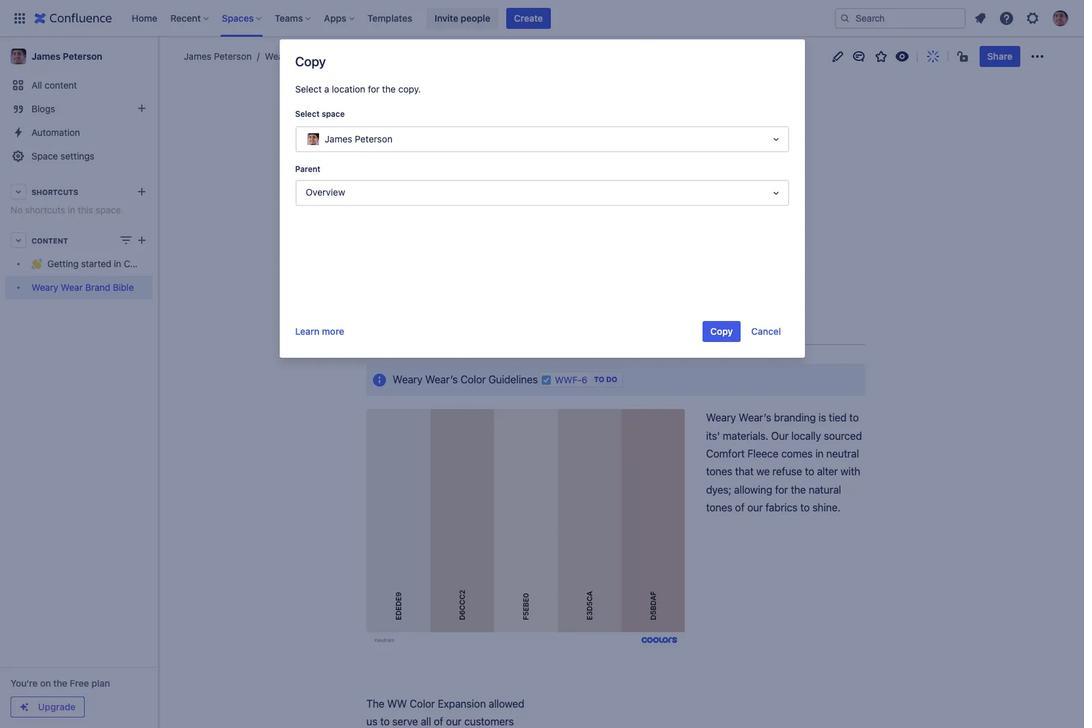Task type: describe. For each thing, give the bounding box(es) containing it.
branding
[[774, 412, 816, 424]]

learn more
[[295, 326, 344, 337]]

templates
[[367, 12, 412, 23]]

for inside weary wear's branding is tied to its' materials. our locally sourced comfort fleece comes in neutral tones that we refuse to alter with dyes; allowing for the natural tones of our fabrics to shine.
[[775, 484, 788, 496]]

copy dialog
[[279, 39, 805, 358]]

of inside weary wear's branding is tied to its' materials. our locally sourced comfort fleece comes in neutral tones that we refuse to alter with dyes; allowing for the natural tones of our fabrics to shine.
[[735, 502, 745, 514]]

we
[[756, 466, 770, 478]]

wear's for color
[[425, 373, 458, 385]]

james peterson link inside space "element"
[[5, 43, 152, 70]]

content button
[[5, 229, 152, 252]]

with
[[841, 466, 860, 478]]

learn
[[295, 326, 320, 337]]

a
[[324, 83, 329, 95]]

that
[[735, 466, 754, 478]]

copy for the copy dialog
[[295, 54, 326, 69]]

james inside the copy dialog
[[325, 133, 352, 144]]

blogs link
[[5, 97, 152, 121]]

home
[[132, 12, 157, 23]]

the ww color expansion allowed us to serve all of our customer
[[366, 698, 527, 728]]

1 vertical spatial brand
[[465, 204, 511, 226]]

1 tones from the top
[[706, 466, 733, 478]]

wear inside "tree"
[[61, 282, 83, 293]]

wear's for branding
[[739, 412, 771, 424]]

this
[[78, 204, 93, 215]]

1 horizontal spatial james peterson
[[184, 51, 252, 62]]

its'
[[706, 430, 720, 442]]

1 horizontal spatial brand
[[319, 51, 344, 62]]

in for started
[[114, 258, 121, 270]]

plan
[[91, 678, 110, 689]]

space settings link
[[5, 144, 152, 168]]

free
[[70, 678, 89, 689]]

the inside space "element"
[[53, 678, 67, 689]]

neutral
[[826, 448, 859, 460]]

bible inside space "element"
[[113, 282, 134, 293]]

tied
[[829, 412, 847, 424]]

home link
[[128, 8, 161, 29]]

all content link
[[5, 74, 152, 97]]

upgrade
[[38, 701, 76, 713]]

0 vertical spatial wear
[[294, 51, 316, 62]]

dyes;
[[706, 484, 732, 496]]

select space
[[295, 109, 345, 119]]

expansion
[[438, 698, 486, 710]]

comes
[[781, 448, 813, 460]]

the inside dialog
[[382, 83, 396, 95]]

to do
[[594, 375, 617, 383]]

the inside weary wear's branding is tied to its' materials. our locally sourced comfort fleece comes in neutral tones that we refuse to alter with dyes; allowing for the natural tones of our fabrics to shine.
[[791, 484, 806, 496]]

in for shortcuts
[[68, 204, 75, 215]]

to left shine.
[[800, 502, 810, 514]]

allowed
[[489, 698, 524, 710]]

is
[[819, 412, 826, 424]]

2 horizontal spatial bible
[[514, 204, 553, 226]]

learn more link
[[295, 325, 344, 338]]

cancel
[[751, 326, 781, 337]]

cancel button
[[743, 321, 789, 342]]

copy for copy button
[[710, 326, 733, 337]]

spaces
[[222, 12, 254, 23]]

templates link
[[364, 8, 416, 29]]

premium image
[[19, 702, 30, 713]]

overview
[[306, 186, 345, 197]]

no shortcuts in this space
[[11, 204, 121, 215]]

parent
[[295, 164, 321, 174]]

people
[[461, 12, 490, 23]]

select for copy
[[295, 83, 322, 95]]

confluence
[[124, 258, 172, 270]]

0 vertical spatial weary wear brand bible link
[[252, 50, 367, 63]]

create link
[[506, 8, 551, 29]]

james peterson inside "link"
[[32, 51, 102, 62]]

more
[[322, 326, 344, 337]]

location
[[332, 83, 365, 95]]

started
[[81, 258, 111, 270]]

search image
[[840, 13, 850, 23]]

shortcuts
[[25, 204, 65, 215]]

1 vertical spatial weary wear brand bible
[[366, 204, 553, 226]]

copy button
[[703, 321, 741, 342]]

0 vertical spatial weary wear brand bible
[[265, 51, 367, 62]]

peterson inside the copy dialog
[[355, 133, 393, 144]]

weary inside weary wear's branding is tied to its' materials. our locally sourced comfort fleece comes in neutral tones that we refuse to alter with dyes; allowing for the natural tones of our fabrics to shine.
[[706, 412, 736, 424]]

to inside the ww color expansion allowed us to serve all of our customer
[[380, 716, 390, 728]]

shine.
[[813, 502, 841, 514]]

all
[[421, 716, 431, 728]]

wwf-6 link
[[541, 374, 588, 385]]

alter
[[817, 466, 838, 478]]

upgrade button
[[11, 697, 84, 717]]

open image for select space
[[768, 131, 784, 147]]

comfort
[[706, 448, 745, 460]]

space
[[32, 150, 58, 162]]

color for guidelines
[[461, 373, 486, 385]]

weary wear's color guidelines
[[393, 373, 538, 385]]

getting started in confluence link
[[5, 252, 172, 276]]

shortcuts button
[[5, 180, 152, 204]]



Task type: vqa. For each thing, say whether or not it's contained in the screenshot.
"details"
no



Task type: locate. For each thing, give the bounding box(es) containing it.
0 vertical spatial the
[[382, 83, 396, 95]]

sourced
[[824, 430, 862, 442]]

getting started in confluence
[[47, 258, 172, 270]]

2 vertical spatial brand
[[85, 282, 110, 293]]

wwf-6
[[555, 374, 588, 385]]

do
[[606, 375, 617, 383]]

create a page image
[[134, 232, 150, 248]]

1 horizontal spatial for
[[775, 484, 788, 496]]

wear's
[[425, 373, 458, 385], [739, 412, 771, 424]]

settings
[[60, 150, 94, 162]]

0 horizontal spatial peterson
[[63, 51, 102, 62]]

james peterson link
[[5, 43, 152, 70], [184, 50, 252, 63]]

copy.
[[398, 83, 421, 95]]

invite people button
[[427, 8, 498, 29]]

0 horizontal spatial the
[[53, 678, 67, 689]]

our
[[771, 430, 789, 442]]

1 horizontal spatial bible
[[346, 51, 367, 62]]

confluence image
[[34, 10, 112, 26], [34, 10, 112, 26]]

0 vertical spatial brand
[[319, 51, 344, 62]]

2 vertical spatial bible
[[113, 282, 134, 293]]

1 horizontal spatial of
[[735, 502, 745, 514]]

in inside getting started in confluence link
[[114, 258, 121, 270]]

0 horizontal spatial weary wear brand bible link
[[5, 276, 152, 299]]

2 vertical spatial in
[[816, 448, 824, 460]]

no
[[11, 204, 23, 215]]

wwf-
[[555, 374, 582, 385]]

0 horizontal spatial space
[[96, 204, 121, 215]]

you're
[[11, 678, 38, 689]]

0 vertical spatial tones
[[706, 466, 733, 478]]

1 vertical spatial open image
[[768, 185, 784, 201]]

1 vertical spatial weary wear brand bible link
[[5, 276, 152, 299]]

2 select from the top
[[295, 109, 320, 119]]

Search field
[[835, 8, 966, 29]]

in up alter
[[816, 448, 824, 460]]

select for select a location for the copy.
[[295, 109, 320, 119]]

0 vertical spatial bible
[[346, 51, 367, 62]]

0 horizontal spatial james
[[32, 51, 60, 62]]

the
[[366, 698, 385, 710]]

james peterson down spaces
[[184, 51, 252, 62]]

automation link
[[5, 121, 152, 144]]

space inside space "element"
[[96, 204, 121, 215]]

copy inside button
[[710, 326, 733, 337]]

star image
[[873, 49, 889, 64]]

space inside the copy dialog
[[322, 109, 345, 119]]

0 vertical spatial our
[[747, 502, 763, 514]]

tones down "dyes;"
[[706, 502, 733, 514]]

getting
[[47, 258, 79, 270]]

1 vertical spatial of
[[434, 716, 443, 728]]

of inside the ww color expansion allowed us to serve all of our customer
[[434, 716, 443, 728]]

our inside weary wear's branding is tied to its' materials. our locally sourced comfort fleece comes in neutral tones that we refuse to alter with dyes; allowing for the natural tones of our fabrics to shine.
[[747, 502, 763, 514]]

content
[[32, 236, 68, 245]]

tree containing getting started in confluence
[[5, 252, 172, 299]]

0 horizontal spatial james peterson
[[32, 51, 102, 62]]

color up 'all'
[[410, 698, 435, 710]]

0 vertical spatial of
[[735, 502, 745, 514]]

0 horizontal spatial bible
[[113, 282, 134, 293]]

1 horizontal spatial copy
[[710, 326, 733, 337]]

james peterson link up all content link
[[5, 43, 152, 70]]

the
[[382, 83, 396, 95], [791, 484, 806, 496], [53, 678, 67, 689]]

0 horizontal spatial brand
[[85, 282, 110, 293]]

us
[[366, 716, 378, 728]]

on
[[40, 678, 51, 689]]

refuse
[[773, 466, 802, 478]]

0 horizontal spatial wear's
[[425, 373, 458, 385]]

to
[[594, 375, 604, 383]]

peterson
[[63, 51, 102, 62], [214, 51, 252, 62], [355, 133, 393, 144]]

0 horizontal spatial james peterson link
[[5, 43, 152, 70]]

automation
[[32, 127, 80, 138]]

peterson down spaces
[[214, 51, 252, 62]]

spaces button
[[218, 8, 267, 29]]

weary wear brand bible inside space "element"
[[32, 282, 134, 293]]

2 horizontal spatial peterson
[[355, 133, 393, 144]]

invite people
[[435, 12, 490, 23]]

apps button
[[320, 8, 360, 29]]

settings icon image
[[1025, 10, 1041, 26]]

james inside space "element"
[[32, 51, 60, 62]]

1 open image from the top
[[768, 131, 784, 147]]

copy left cancel
[[710, 326, 733, 337]]

serve
[[392, 716, 418, 728]]

james peterson inside the copy dialog
[[325, 133, 393, 144]]

apps
[[324, 12, 346, 23]]

in inside weary wear's branding is tied to its' materials. our locally sourced comfort fleece comes in neutral tones that we refuse to alter with dyes; allowing for the natural tones of our fabrics to shine.
[[816, 448, 824, 460]]

1 vertical spatial wear
[[420, 204, 461, 226]]

2 horizontal spatial in
[[816, 448, 824, 460]]

create a blog image
[[134, 100, 150, 116]]

2 open image from the top
[[768, 185, 784, 201]]

0 vertical spatial open image
[[768, 131, 784, 147]]

guidelines
[[489, 373, 538, 385]]

peterson down select a location for the copy.
[[355, 133, 393, 144]]

1 vertical spatial our
[[446, 716, 462, 728]]

tones up "dyes;"
[[706, 466, 733, 478]]

0 vertical spatial color
[[461, 373, 486, 385]]

1 horizontal spatial our
[[747, 502, 763, 514]]

1 vertical spatial in
[[114, 258, 121, 270]]

weary wear brand bible link down getting
[[5, 276, 152, 299]]

1 vertical spatial select
[[295, 109, 320, 119]]

wear's right panel info icon
[[425, 373, 458, 385]]

of down the allowing
[[735, 502, 745, 514]]

1 vertical spatial for
[[775, 484, 788, 496]]

allowing
[[734, 484, 773, 496]]

for up fabrics
[[775, 484, 788, 496]]

1 vertical spatial bible
[[514, 204, 553, 226]]

space settings
[[32, 150, 94, 162]]

content
[[45, 79, 77, 91]]

color left guidelines
[[461, 373, 486, 385]]

1 horizontal spatial james peterson link
[[184, 50, 252, 63]]

for
[[368, 83, 380, 95], [775, 484, 788, 496]]

to right tied
[[849, 412, 859, 424]]

natural
[[809, 484, 841, 496]]

2 tones from the top
[[706, 502, 733, 514]]

locally
[[791, 430, 821, 442]]

the down the refuse
[[791, 484, 806, 496]]

1 horizontal spatial space
[[322, 109, 345, 119]]

2 horizontal spatial wear
[[420, 204, 461, 226]]

banner containing home
[[0, 0, 1084, 37]]

2 horizontal spatial the
[[791, 484, 806, 496]]

wear
[[294, 51, 316, 62], [420, 204, 461, 226], [61, 282, 83, 293]]

james peterson down select space
[[325, 133, 393, 144]]

0 horizontal spatial for
[[368, 83, 380, 95]]

tree
[[5, 252, 172, 299]]

weary wear's branding is tied to its' materials. our locally sourced comfort fleece comes in neutral tones that we refuse to alter with dyes; allowing for the natural tones of our fabrics to shine.
[[706, 412, 865, 514]]

1 horizontal spatial wear's
[[739, 412, 771, 424]]

for right "location"
[[368, 83, 380, 95]]

james peterson up content
[[32, 51, 102, 62]]

in left this
[[68, 204, 75, 215]]

2 vertical spatial weary wear brand bible
[[32, 282, 134, 293]]

the left copy.
[[382, 83, 396, 95]]

our inside the ww color expansion allowed us to serve all of our customer
[[446, 716, 462, 728]]

weary inside space "element"
[[32, 282, 58, 293]]

0 horizontal spatial copy
[[295, 54, 326, 69]]

james peterson link down spaces
[[184, 50, 252, 63]]

select up select space text box
[[295, 109, 320, 119]]

1 vertical spatial color
[[410, 698, 435, 710]]

our
[[747, 502, 763, 514], [446, 716, 462, 728]]

1 horizontal spatial weary wear brand bible link
[[252, 50, 367, 63]]

global element
[[8, 0, 835, 36]]

to left alter
[[805, 466, 814, 478]]

0 horizontal spatial our
[[446, 716, 462, 728]]

our down expansion at bottom
[[446, 716, 462, 728]]

1 vertical spatial tones
[[706, 502, 733, 514]]

weary wear brand bible link up a
[[252, 50, 367, 63]]

1 vertical spatial copy
[[710, 326, 733, 337]]

1 horizontal spatial james
[[184, 51, 211, 62]]

edit this page image
[[830, 49, 846, 64]]

0 vertical spatial in
[[68, 204, 75, 215]]

james peterson
[[32, 51, 102, 62], [184, 51, 252, 62], [325, 133, 393, 144]]

for inside the copy dialog
[[368, 83, 380, 95]]

0 horizontal spatial color
[[410, 698, 435, 710]]

1 vertical spatial the
[[791, 484, 806, 496]]

0 horizontal spatial wear
[[61, 282, 83, 293]]

materials.
[[723, 430, 769, 442]]

0 horizontal spatial in
[[68, 204, 75, 215]]

Select space text field
[[305, 133, 308, 146]]

in right started
[[114, 258, 121, 270]]

you're on the free plan
[[11, 678, 110, 689]]

the right on
[[53, 678, 67, 689]]

0 vertical spatial copy
[[295, 54, 326, 69]]

Parent text field
[[304, 187, 306, 200]]

peterson inside space "element"
[[63, 51, 102, 62]]

invite
[[435, 12, 458, 23]]

fleece
[[748, 448, 779, 460]]

fabrics
[[766, 502, 798, 514]]

2 horizontal spatial james
[[325, 133, 352, 144]]

brand
[[319, 51, 344, 62], [465, 204, 511, 226], [85, 282, 110, 293]]

2 horizontal spatial brand
[[465, 204, 511, 226]]

banner
[[0, 0, 1084, 37]]

brand inside "tree"
[[85, 282, 110, 293]]

all
[[32, 79, 42, 91]]

open image
[[768, 131, 784, 147], [768, 185, 784, 201]]

1 horizontal spatial in
[[114, 258, 121, 270]]

space right this
[[96, 204, 121, 215]]

6
[[582, 374, 588, 385]]

0 vertical spatial wear's
[[425, 373, 458, 385]]

1 vertical spatial space
[[96, 204, 121, 215]]

peterson up all content link
[[63, 51, 102, 62]]

color for expansion
[[410, 698, 435, 710]]

in
[[68, 204, 75, 215], [114, 258, 121, 270], [816, 448, 824, 460]]

select left a
[[295, 83, 322, 95]]

color inside the ww color expansion allowed us to serve all of our customer
[[410, 698, 435, 710]]

shortcuts
[[32, 187, 78, 196]]

1 vertical spatial wear's
[[739, 412, 771, 424]]

select a location for the copy.
[[295, 83, 421, 95]]

space down a
[[322, 109, 345, 119]]

1 select from the top
[[295, 83, 322, 95]]

open image for parent
[[768, 185, 784, 201]]

weary wear brand bible link
[[252, 50, 367, 63], [5, 276, 152, 299]]

create
[[514, 12, 543, 23]]

tones
[[706, 466, 733, 478], [706, 502, 733, 514]]

ww
[[387, 698, 407, 710]]

0 horizontal spatial of
[[434, 716, 443, 728]]

2 vertical spatial the
[[53, 678, 67, 689]]

blogs
[[32, 103, 55, 114]]

0 vertical spatial for
[[368, 83, 380, 95]]

space
[[322, 109, 345, 119], [96, 204, 121, 215]]

1 horizontal spatial peterson
[[214, 51, 252, 62]]

0 vertical spatial select
[[295, 83, 322, 95]]

panel info image
[[372, 373, 387, 388]]

space element
[[0, 37, 172, 728]]

copy
[[295, 54, 326, 69], [710, 326, 733, 337]]

wear's up materials.
[[739, 412, 771, 424]]

to right us at the bottom of page
[[380, 716, 390, 728]]

1 horizontal spatial wear
[[294, 51, 316, 62]]

wear's inside weary wear's branding is tied to its' materials. our locally sourced comfort fleece comes in neutral tones that we refuse to alter with dyes; allowing for the natural tones of our fabrics to shine.
[[739, 412, 771, 424]]

0 vertical spatial space
[[322, 109, 345, 119]]

1 horizontal spatial color
[[461, 373, 486, 385]]

2 vertical spatial wear
[[61, 282, 83, 293]]

of right 'all'
[[434, 716, 443, 728]]

copy up a
[[295, 54, 326, 69]]

2 horizontal spatial james peterson
[[325, 133, 393, 144]]

weary wear brand bible
[[265, 51, 367, 62], [366, 204, 553, 226], [32, 282, 134, 293]]

tree inside space "element"
[[5, 252, 172, 299]]

weary wear brand bible link inside "tree"
[[5, 276, 152, 299]]

our down the allowing
[[747, 502, 763, 514]]

1 horizontal spatial the
[[382, 83, 396, 95]]

all content
[[32, 79, 77, 91]]

james
[[32, 51, 60, 62], [184, 51, 211, 62], [325, 133, 352, 144]]



